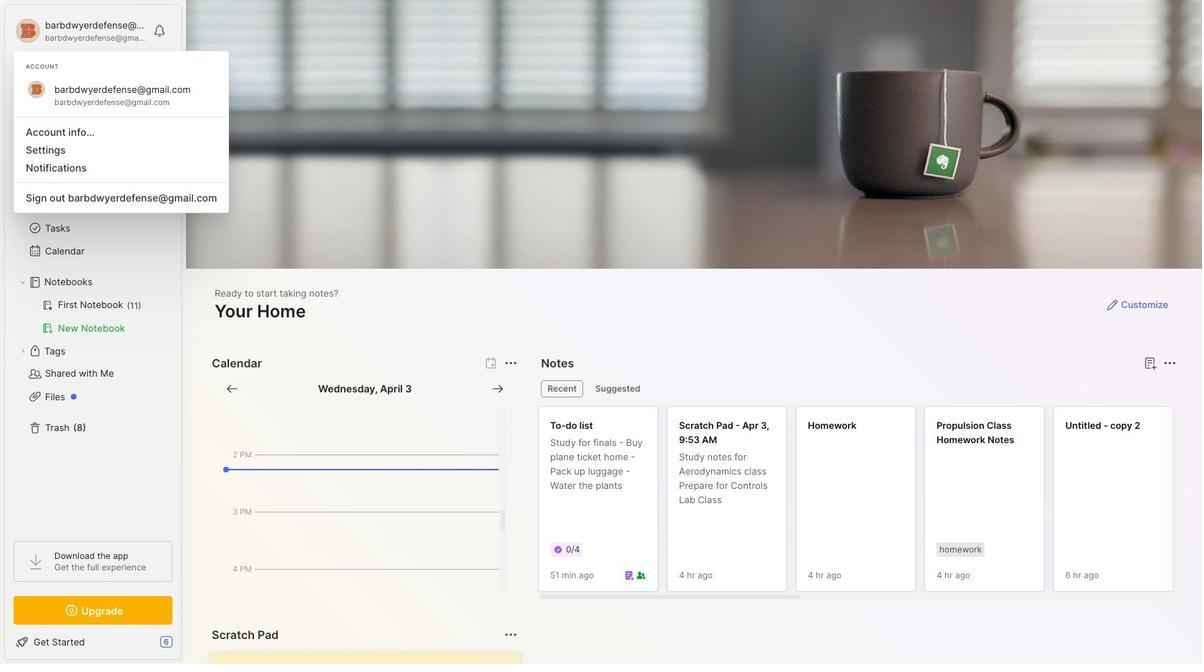 Task type: locate. For each thing, give the bounding box(es) containing it.
more actions image
[[1162, 355, 1179, 372]]

0 horizontal spatial tab
[[541, 381, 583, 398]]

More actions field
[[501, 354, 521, 374], [1160, 354, 1180, 374], [501, 626, 521, 646]]

1 horizontal spatial tab
[[589, 381, 647, 398]]

1 vertical spatial more actions image
[[503, 627, 520, 644]]

Search text field
[[39, 73, 160, 87]]

row group
[[538, 407, 1202, 601]]

more actions image
[[503, 355, 520, 372], [503, 627, 520, 644]]

1 more actions image from the top
[[503, 355, 520, 372]]

tab
[[541, 381, 583, 398], [589, 381, 647, 398]]

0 vertical spatial more actions image
[[503, 355, 520, 372]]

None search field
[[39, 71, 160, 88]]

tree
[[5, 140, 181, 529]]

group
[[14, 294, 172, 340]]

Choose date to view field
[[318, 382, 412, 397]]

tab list
[[541, 381, 1174, 398]]



Task type: vqa. For each thing, say whether or not it's contained in the screenshot.
Evernote
no



Task type: describe. For each thing, give the bounding box(es) containing it.
2 more actions image from the top
[[503, 627, 520, 644]]

tree inside main element
[[5, 140, 181, 529]]

group inside 'tree'
[[14, 294, 172, 340]]

expand notebooks image
[[19, 278, 27, 287]]

2 tab from the left
[[589, 381, 647, 398]]

dropdown list menu
[[14, 111, 229, 207]]

expand tags image
[[19, 347, 27, 356]]

click to collapse image
[[181, 638, 191, 656]]

main element
[[0, 0, 186, 665]]

Help and Learning task checklist field
[[5, 631, 181, 654]]

1 tab from the left
[[541, 381, 583, 398]]

Account field
[[14, 16, 146, 45]]

none search field inside main element
[[39, 71, 160, 88]]

Start writing… text field
[[221, 653, 520, 665]]



